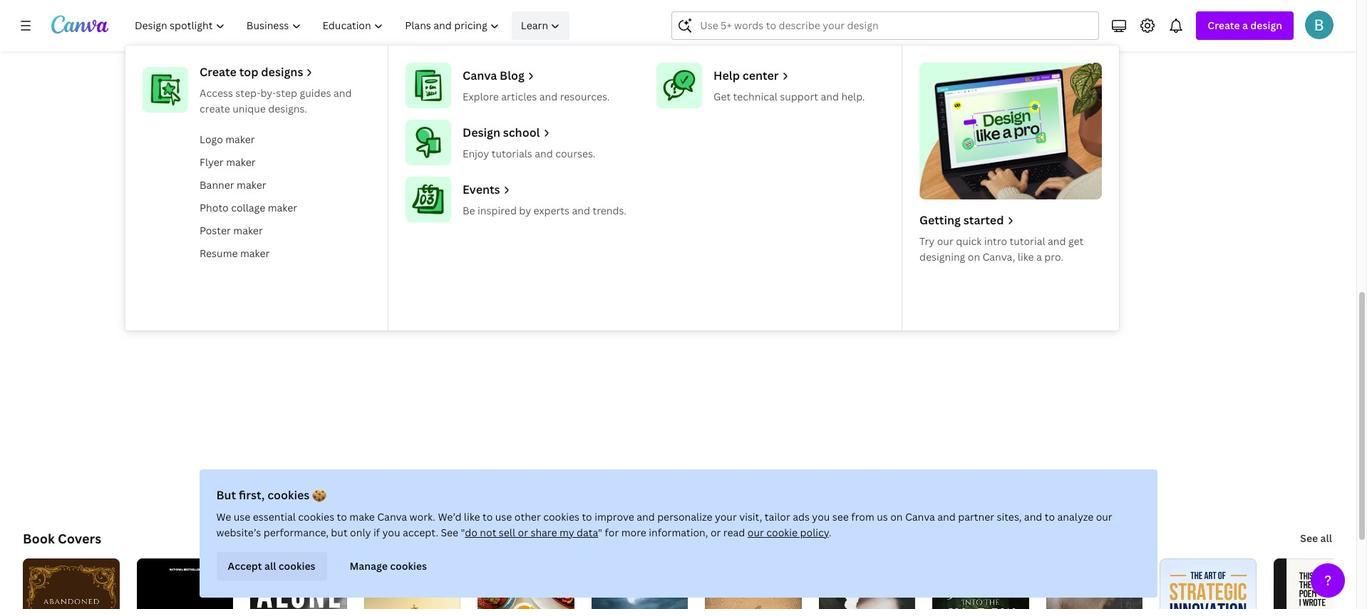 Task type: locate. For each thing, give the bounding box(es) containing it.
all
[[1321, 532, 1333, 545], [265, 560, 276, 573]]

canva up 'explore'
[[463, 68, 497, 83]]

maker for poster maker
[[233, 224, 263, 237]]

but first, cookies 🍪 dialog
[[199, 470, 1158, 598]]

0 horizontal spatial our
[[748, 526, 764, 540]]

only
[[350, 526, 371, 540]]

1 vertical spatial our
[[1096, 511, 1113, 524]]

resume
[[200, 247, 238, 260]]

1 horizontal spatial all
[[1321, 532, 1333, 545]]

maker for resume maker
[[240, 247, 270, 260]]

.
[[829, 526, 832, 540]]

create left design
[[1208, 19, 1240, 32]]

flyer maker
[[200, 155, 256, 169]]

try
[[920, 235, 935, 248]]

0 horizontal spatial all
[[265, 560, 276, 573]]

maker down poster maker
[[240, 247, 270, 260]]

improve
[[595, 511, 634, 524]]

like down tutorial on the top of the page
[[1018, 250, 1034, 264]]

create top designs
[[200, 64, 303, 80]]

on down quick
[[968, 250, 980, 264]]

0 horizontal spatial use
[[234, 511, 251, 524]]

0 horizontal spatial "
[[461, 526, 465, 540]]

banner maker
[[200, 178, 266, 192]]

canva up if
[[377, 511, 407, 524]]

cookies inside button
[[390, 560, 427, 573]]

1 horizontal spatial like
[[1018, 250, 1034, 264]]

and left partner in the right bottom of the page
[[938, 511, 956, 524]]

see inside we use essential cookies to make canva work. we'd like to use other cookies to improve and personalize your visit, tailor ads you see from us on canva and partner sites, and to analyze our website's performance, but only if you accept. see "
[[441, 526, 459, 540]]

manage cookies button
[[338, 553, 438, 581]]

a inside dropdown button
[[1243, 19, 1249, 32]]

to left analyze
[[1045, 511, 1055, 524]]

1 horizontal spatial canva
[[463, 68, 497, 83]]

our up designing
[[937, 235, 954, 248]]

our inside try our quick intro tutorial and get designing on canva, like a pro.
[[937, 235, 954, 248]]

0 horizontal spatial like
[[464, 511, 480, 524]]

cookies down performance, in the bottom left of the page
[[279, 560, 316, 573]]

create inside dropdown button
[[1208, 19, 1240, 32]]

1 vertical spatial all
[[265, 560, 276, 573]]

0 horizontal spatial you
[[382, 526, 400, 540]]

maker for logo maker
[[225, 133, 255, 146]]

maker up photo collage maker
[[237, 178, 266, 192]]

0 vertical spatial on
[[968, 250, 980, 264]]

1 vertical spatial on
[[891, 511, 903, 524]]

1 horizontal spatial on
[[968, 250, 980, 264]]

1 horizontal spatial our
[[937, 235, 954, 248]]

you
[[812, 511, 830, 524], [382, 526, 400, 540]]

" down 'we'd'
[[461, 526, 465, 540]]

banner maker link
[[194, 174, 376, 197]]

maker inside "link"
[[233, 224, 263, 237]]

cookies up my
[[543, 511, 580, 524]]

see all link
[[1299, 525, 1334, 553]]

and inside try our quick intro tutorial and get designing on canva, like a pro.
[[1048, 235, 1066, 248]]

and left trends.
[[572, 204, 590, 217]]

like up the do
[[464, 511, 480, 524]]

be
[[463, 204, 475, 217]]

🍪
[[312, 488, 327, 503]]

create a design
[[1208, 19, 1283, 32]]

1 vertical spatial a
[[1037, 250, 1042, 264]]

0 vertical spatial create
[[1208, 19, 1240, 32]]

events
[[463, 182, 500, 198]]

0 horizontal spatial see
[[441, 526, 459, 540]]

website's
[[216, 526, 261, 540]]

step
[[276, 86, 297, 100]]

personalize
[[658, 511, 713, 524]]

resume maker link
[[194, 242, 376, 265]]

or
[[518, 526, 528, 540], [711, 526, 721, 540]]

1 " from the left
[[461, 526, 465, 540]]

more
[[622, 526, 647, 540]]

0 vertical spatial our
[[937, 235, 954, 248]]

top level navigation element
[[125, 11, 1119, 331]]

0 vertical spatial a
[[1243, 19, 1249, 32]]

1 horizontal spatial create
[[1208, 19, 1240, 32]]

explore
[[463, 90, 499, 103]]

our down visit,
[[748, 526, 764, 540]]

maker down collage
[[233, 224, 263, 237]]

resources.
[[560, 90, 610, 103]]

create for create a design
[[1208, 19, 1240, 32]]

or left "read"
[[711, 526, 721, 540]]

canva,
[[983, 250, 1016, 264]]

photo
[[200, 201, 229, 215]]

our right analyze
[[1096, 511, 1113, 524]]

create up the access
[[200, 64, 237, 80]]

to
[[337, 511, 347, 524], [483, 511, 493, 524], [582, 511, 592, 524], [1045, 511, 1055, 524]]

cookies down accept.
[[390, 560, 427, 573]]

other
[[515, 511, 541, 524]]

1 horizontal spatial or
[[711, 526, 721, 540]]

help.
[[842, 90, 865, 103]]

center
[[743, 68, 779, 83]]

0 horizontal spatial or
[[518, 526, 528, 540]]

our
[[937, 235, 954, 248], [1096, 511, 1113, 524], [748, 526, 764, 540]]

to up but
[[337, 511, 347, 524]]

first,
[[239, 488, 265, 503]]

my
[[560, 526, 574, 540]]

0 vertical spatial like
[[1018, 250, 1034, 264]]

1 horizontal spatial use
[[495, 511, 512, 524]]

you up policy
[[812, 511, 830, 524]]

and inside access step-by-step guides and create unique designs.
[[334, 86, 352, 100]]

maker up flyer maker
[[225, 133, 255, 146]]

try our quick intro tutorial and get designing on canva, like a pro.
[[920, 235, 1084, 264]]

book covers link
[[23, 531, 101, 548]]

1 horizontal spatial a
[[1243, 19, 1249, 32]]

help center
[[714, 68, 779, 83]]

flyer
[[200, 155, 224, 169]]

help
[[714, 68, 740, 83]]

design school
[[463, 125, 540, 140]]

1 or from the left
[[518, 526, 528, 540]]

for
[[605, 526, 619, 540]]

canva right the us
[[906, 511, 935, 524]]

we
[[216, 511, 231, 524]]

you right if
[[382, 526, 400, 540]]

on right the us
[[891, 511, 903, 524]]

maker down banner maker link
[[268, 201, 297, 215]]

accept.
[[403, 526, 439, 540]]

design
[[463, 125, 501, 140]]

use up website's
[[234, 511, 251, 524]]

1 vertical spatial you
[[382, 526, 400, 540]]

0 horizontal spatial create
[[200, 64, 237, 80]]

canva
[[463, 68, 497, 83], [377, 511, 407, 524], [906, 511, 935, 524]]

sites,
[[997, 511, 1022, 524]]

0 horizontal spatial a
[[1037, 250, 1042, 264]]

maker for flyer maker
[[226, 155, 256, 169]]

canva blog
[[463, 68, 525, 83]]

and right guides
[[334, 86, 352, 100]]

" inside we use essential cookies to make canva work. we'd like to use other cookies to improve and personalize your visit, tailor ads you see from us on canva and partner sites, and to analyze our website's performance, but only if you accept. see "
[[461, 526, 465, 540]]

like inside try our quick intro tutorial and get designing on canva, like a pro.
[[1018, 250, 1034, 264]]

step-
[[236, 86, 261, 100]]

1 vertical spatial like
[[464, 511, 480, 524]]

our inside we use essential cookies to make canva work. we'd like to use other cookies to improve and personalize your visit, tailor ads you see from us on canva and partner sites, and to analyze our website's performance, but only if you accept. see "
[[1096, 511, 1113, 524]]

to up data
[[582, 511, 592, 524]]

a
[[1243, 19, 1249, 32], [1037, 250, 1042, 264]]

maker
[[225, 133, 255, 146], [226, 155, 256, 169], [237, 178, 266, 192], [268, 201, 297, 215], [233, 224, 263, 237], [240, 247, 270, 260]]

or right sell
[[518, 526, 528, 540]]

all inside button
[[265, 560, 276, 573]]

support
[[780, 90, 819, 103]]

create inside learn menu
[[200, 64, 237, 80]]

learn button
[[512, 11, 570, 40]]

1 horizontal spatial you
[[812, 511, 830, 524]]

like inside we use essential cookies to make canva work. we'd like to use other cookies to improve and personalize your visit, tailor ads you see from us on canva and partner sites, and to analyze our website's performance, but only if you accept. see "
[[464, 511, 480, 524]]

1 to from the left
[[337, 511, 347, 524]]

on inside try our quick intro tutorial and get designing on canva, like a pro.
[[968, 250, 980, 264]]

logo maker link
[[194, 128, 376, 151]]

cookies down "🍪"
[[298, 511, 335, 524]]

analyze
[[1058, 511, 1094, 524]]

tutorial
[[1010, 235, 1046, 248]]

ads
[[793, 511, 810, 524]]

0 vertical spatial all
[[1321, 532, 1333, 545]]

see
[[833, 511, 849, 524]]

collage
[[231, 201, 265, 215]]

started
[[964, 212, 1004, 228]]

maker up banner maker
[[226, 155, 256, 169]]

our cookie policy link
[[748, 526, 829, 540]]

1 vertical spatial create
[[200, 64, 237, 80]]

pro.
[[1045, 250, 1064, 264]]

trends.
[[593, 204, 627, 217]]

resume maker
[[200, 247, 270, 260]]

" left for
[[598, 526, 603, 540]]

get
[[714, 90, 731, 103]]

a left design
[[1243, 19, 1249, 32]]

brad klo image
[[1306, 11, 1334, 39]]

get
[[1069, 235, 1084, 248]]

be inspired by experts and trends.
[[463, 204, 627, 217]]

not
[[480, 526, 497, 540]]

and down school
[[535, 147, 553, 160]]

1 horizontal spatial "
[[598, 526, 603, 540]]

to up not
[[483, 511, 493, 524]]

by
[[519, 204, 531, 217]]

use up sell
[[495, 511, 512, 524]]

school
[[503, 125, 540, 140]]

2 vertical spatial our
[[748, 526, 764, 540]]

and up 'pro.'
[[1048, 235, 1066, 248]]

a left 'pro.'
[[1037, 250, 1042, 264]]

visit,
[[740, 511, 763, 524]]

all for accept
[[265, 560, 276, 573]]

policy
[[800, 526, 829, 540]]

0 horizontal spatial on
[[891, 511, 903, 524]]

2 horizontal spatial our
[[1096, 511, 1113, 524]]

None search field
[[672, 11, 1100, 40]]



Task type: vqa. For each thing, say whether or not it's contained in the screenshot.


Task type: describe. For each thing, give the bounding box(es) containing it.
2 use from the left
[[495, 511, 512, 524]]

make
[[350, 511, 375, 524]]

book
[[23, 531, 55, 548]]

do not sell or share my data link
[[465, 526, 598, 540]]

getting
[[920, 212, 961, 228]]

designs.
[[268, 102, 307, 116]]

2 " from the left
[[598, 526, 603, 540]]

cookies inside button
[[279, 560, 316, 573]]

4 to from the left
[[1045, 511, 1055, 524]]

essential
[[253, 511, 296, 524]]

maker for banner maker
[[237, 178, 266, 192]]

covers
[[58, 531, 101, 548]]

canva inside learn menu
[[463, 68, 497, 83]]

access
[[200, 86, 233, 100]]

access step-by-step guides and create unique designs.
[[200, 86, 352, 116]]

data
[[577, 526, 598, 540]]

flyer maker link
[[194, 151, 376, 174]]

accept all cookies
[[228, 560, 316, 573]]

get technical support and help.
[[714, 90, 865, 103]]

guides
[[300, 86, 331, 100]]

designing
[[920, 250, 966, 264]]

poster maker
[[200, 224, 263, 237]]

2 horizontal spatial canva
[[906, 511, 935, 524]]

accept all cookies button
[[216, 553, 327, 581]]

create for create top designs
[[200, 64, 237, 80]]

photo collage maker
[[200, 201, 297, 215]]

but first, cookies 🍪
[[216, 488, 327, 503]]

2 or from the left
[[711, 526, 721, 540]]

and up do not sell or share my data " for more information, or read our cookie policy . at the bottom
[[637, 511, 655, 524]]

0 horizontal spatial canva
[[377, 511, 407, 524]]

getting started
[[920, 212, 1004, 228]]

quick
[[956, 235, 982, 248]]

design
[[1251, 19, 1283, 32]]

logo maker
[[200, 133, 255, 146]]

enjoy
[[463, 147, 489, 160]]

explore articles and resources.
[[463, 90, 610, 103]]

accept
[[228, 560, 262, 573]]

and left the help.
[[821, 90, 839, 103]]

see all
[[1301, 532, 1333, 545]]

create a design button
[[1197, 11, 1294, 40]]

read
[[724, 526, 745, 540]]

2 to from the left
[[483, 511, 493, 524]]

poster maker link
[[194, 220, 376, 242]]

unique
[[233, 102, 266, 116]]

if
[[374, 526, 380, 540]]

banner
[[200, 178, 234, 192]]

a inside try our quick intro tutorial and get designing on canva, like a pro.
[[1037, 250, 1042, 264]]

create
[[200, 102, 230, 116]]

work.
[[410, 511, 436, 524]]

learn menu
[[125, 46, 1119, 331]]

all for see
[[1321, 532, 1333, 545]]

share
[[531, 526, 557, 540]]

logo
[[200, 133, 223, 146]]

courses.
[[556, 147, 596, 160]]

Search search field
[[700, 12, 1071, 39]]

sell
[[499, 526, 516, 540]]

we use essential cookies to make canva work. we'd like to use other cookies to improve and personalize your visit, tailor ads you see from us on canva and partner sites, and to analyze our website's performance, but only if you accept. see "
[[216, 511, 1113, 540]]

1 horizontal spatial see
[[1301, 532, 1319, 545]]

on inside we use essential cookies to make canva work. we'd like to use other cookies to improve and personalize your visit, tailor ads you see from us on canva and partner sites, and to analyze our website's performance, but only if you accept. see "
[[891, 511, 903, 524]]

but
[[331, 526, 348, 540]]

your
[[715, 511, 737, 524]]

technical
[[733, 90, 778, 103]]

cookies up essential on the bottom of page
[[268, 488, 310, 503]]

and right sites,
[[1025, 511, 1043, 524]]

and right articles in the left top of the page
[[540, 90, 558, 103]]

but
[[216, 488, 236, 503]]

poster
[[200, 224, 231, 237]]

tailor
[[765, 511, 791, 524]]

1 use from the left
[[234, 511, 251, 524]]

articles
[[501, 90, 537, 103]]

manage cookies
[[350, 560, 427, 573]]

3 to from the left
[[582, 511, 592, 524]]

we'd
[[438, 511, 462, 524]]

0 vertical spatial you
[[812, 511, 830, 524]]

experts
[[534, 204, 570, 217]]

do
[[465, 526, 478, 540]]

enjoy tutorials and courses.
[[463, 147, 596, 160]]

performance,
[[264, 526, 329, 540]]

top
[[239, 64, 258, 80]]

tutorials
[[492, 147, 533, 160]]

designs
[[261, 64, 303, 80]]

learn
[[521, 19, 548, 32]]

inspired
[[478, 204, 517, 217]]

us
[[877, 511, 888, 524]]

partner
[[958, 511, 995, 524]]

book covers
[[23, 531, 101, 548]]

do not sell or share my data " for more information, or read our cookie policy .
[[465, 526, 832, 540]]



